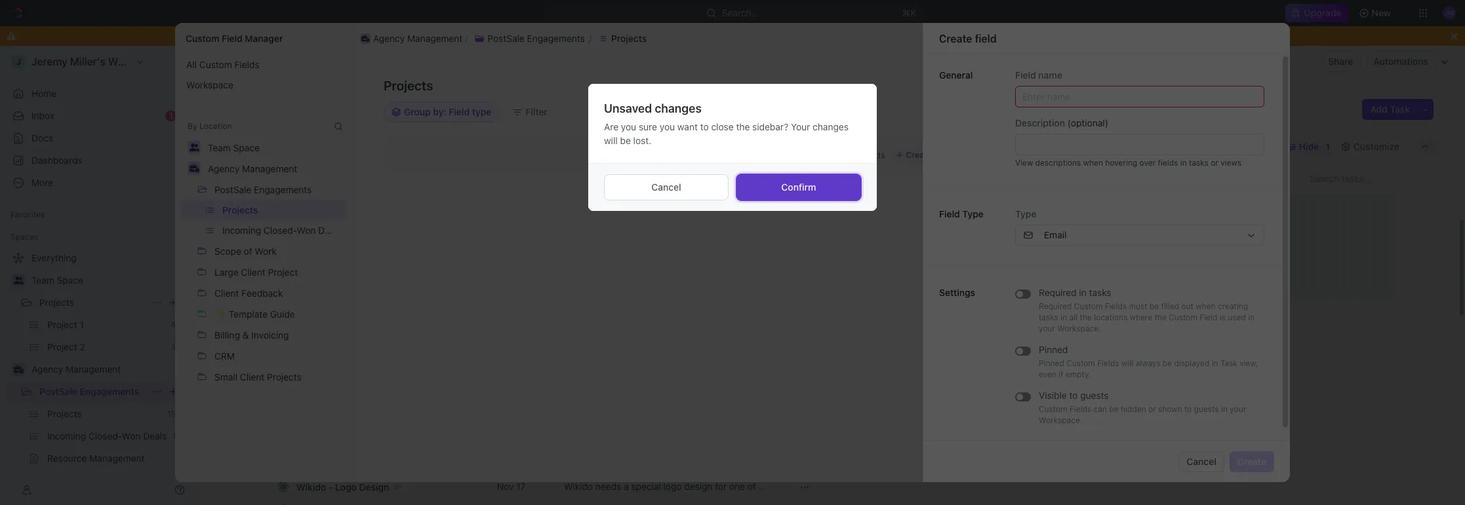Task type: vqa. For each thing, say whether or not it's contained in the screenshot.


Task type: describe. For each thing, give the bounding box(es) containing it.
description
[[1015, 117, 1065, 129]]

workspace button
[[180, 75, 346, 95]]

billing
[[214, 330, 240, 341]]

babbleblab - logo design link
[[293, 386, 487, 405]]

home
[[31, 88, 57, 99]]

upgrade link
[[1286, 4, 1348, 22]]

hovering
[[1105, 158, 1138, 168]]

not
[[769, 150, 783, 161]]

agency management inside tree
[[31, 364, 121, 375]]

views
[[1221, 158, 1242, 168]]

needs
[[595, 481, 621, 493]]

add task button
[[1363, 99, 1418, 120]]

1 vertical spatial agency management link
[[31, 359, 181, 380]]

- for babbleblab
[[348, 390, 352, 401]]

custom inside visible to guests custom fields can be hidden or shown to guests in your workspace.
[[1039, 405, 1068, 415]]

one inside wikido needs a special logo design for one of their sub-brands.
[[729, 481, 745, 493]]

manager
[[245, 33, 283, 44]]

✨
[[214, 309, 226, 320]]

docs link
[[5, 128, 184, 149]]

when inside required in tasks required custom fields must be filled out when creating tasks in all the locations where the custom field is used in your workspace.
[[1196, 302, 1216, 312]]

locations
[[1094, 313, 1128, 323]]

0 horizontal spatial projects button
[[216, 200, 346, 220]]

client feedback
[[214, 288, 283, 299]]

all
[[186, 59, 197, 70]]

aibox
[[296, 367, 321, 378]]

✨ template guide
[[214, 309, 295, 320]]

confirm button
[[737, 174, 861, 201]]

or for when
[[1211, 158, 1219, 168]]

want inside unsaved changes are you sure you want to close the sidebar? your changes will be lost.
[[678, 121, 698, 133]]

2 pinned from the top
[[1039, 359, 1065, 369]]

custom field manager
[[186, 33, 283, 44]]

package
[[386, 459, 422, 470]]

wikido for wikido - logo design
[[296, 482, 326, 493]]

a
[[624, 481, 629, 493]]

projects link
[[39, 293, 147, 314]]

browsedrive
[[296, 436, 350, 447]]

incoming
[[222, 225, 261, 236]]

you right 'do'
[[608, 30, 624, 41]]

add for add task
[[1371, 104, 1388, 115]]

engagements for the leftmost postsale engagements link
[[80, 386, 139, 398]]

0 horizontal spatial postsale engagements link
[[39, 382, 147, 403]]

is
[[1220, 313, 1226, 323]]

general
[[939, 70, 973, 81]]

automations
[[1374, 56, 1429, 67]]

of inside scope of work "button"
[[244, 246, 252, 257]]

unsaved changes are you sure you want to close the sidebar? your changes will be lost.
[[604, 102, 849, 146]]

1 horizontal spatial changes
[[813, 121, 849, 133]]

1 vertical spatial postsale engagements button
[[209, 179, 318, 200]]

type
[[963, 209, 984, 220]]

add existing field button
[[1078, 75, 1168, 96]]

be inside unsaved changes are you sure you want to close the sidebar? your changes will be lost.
[[620, 135, 631, 146]]

0 vertical spatial agency management link
[[204, 54, 313, 70]]

hide 1
[[1299, 141, 1330, 152]]

team for team space button
[[208, 142, 231, 153]]

&
[[242, 330, 249, 341]]

advertising
[[368, 413, 417, 424]]

have
[[785, 150, 805, 161]]

description (optional)
[[1015, 117, 1109, 129]]

space for team space button
[[233, 142, 260, 153]]

pinned pinned custom fields will always be displayed in task view, even if empty.
[[1039, 344, 1258, 380]]

all custom fields
[[186, 59, 260, 70]]

to left enable at the top of the page
[[650, 30, 658, 41]]

create one
[[906, 150, 948, 160]]

workspace. inside visible to guests custom fields can be hidden or shown to guests in your workspace.
[[1039, 416, 1083, 426]]

list containing postsale engagements
[[175, 179, 352, 388]]

- for wikido
[[329, 482, 333, 493]]

logo
[[663, 481, 682, 493]]

fields inside button
[[235, 59, 260, 70]]

share
[[1328, 56, 1354, 67]]

field for create new field
[[1233, 80, 1252, 91]]

0 horizontal spatial field
[[975, 32, 997, 44]]

team for "team space" link
[[31, 275, 54, 286]]

you right are
[[621, 121, 636, 133]]

the inside unsaved changes are you sure you want to close the sidebar? your changes will be lost.
[[736, 121, 750, 133]]

team space for team space button
[[208, 142, 260, 153]]

one inside create one button
[[934, 150, 948, 160]]

engagements for the bottommost postsale engagements button
[[254, 184, 312, 195]]

if
[[1059, 370, 1064, 380]]

their
[[564, 493, 583, 504]]

sidebar?
[[752, 121, 789, 133]]

space for "team space" link
[[57, 275, 83, 286]]

upgrade
[[1304, 7, 1342, 18]]

by
[[188, 121, 197, 131]]

settings
[[939, 287, 975, 298]]

existing
[[1105, 80, 1139, 91]]

your inside visible to guests custom fields can be hidden or shown to guests in your workspace.
[[1230, 405, 1246, 415]]

2 required from the top
[[1039, 302, 1072, 312]]

closed-
[[264, 225, 297, 236]]

location
[[710, 150, 743, 161]]

always
[[1136, 359, 1161, 369]]

favorites
[[10, 210, 45, 220]]

projects inside button
[[267, 372, 302, 383]]

- for browsedrive
[[352, 436, 357, 447]]

are
[[604, 121, 619, 133]]

custom inside button
[[199, 59, 232, 70]]

where
[[1130, 313, 1153, 323]]

0 vertical spatial guests
[[1081, 390, 1109, 401]]

small client projects
[[214, 372, 302, 383]]

1 vertical spatial agency management button
[[202, 158, 303, 179]]

does
[[746, 150, 767, 161]]

hidden
[[1121, 405, 1146, 415]]

project
[[268, 267, 298, 278]]

1 horizontal spatial tasks
[[1089, 287, 1112, 298]]

open
[[276, 324, 297, 334]]

you right "sure"
[[660, 121, 675, 133]]

0 horizontal spatial when
[[1083, 158, 1103, 168]]

0 vertical spatial agency management button
[[357, 31, 465, 46]]

2 horizontal spatial the
[[1155, 313, 1167, 323]]

projects inside sidebar navigation
[[39, 297, 74, 308]]

billing & invoicing
[[214, 330, 289, 341]]

1 vertical spatial client
[[214, 288, 239, 299]]

fields inside visible to guests custom fields can be hidden or shown to guests in your workspace.
[[1070, 405, 1092, 415]]

your inside required in tasks required custom fields must be filled out when creating tasks in all the locations where the custom field is used in your workspace.
[[1039, 324, 1055, 334]]

small client projects button
[[209, 367, 308, 388]]

- for linkbuzz
[[338, 413, 342, 424]]

guide
[[270, 309, 295, 320]]

work
[[255, 246, 277, 257]]

create for new
[[1181, 80, 1210, 91]]

list containing all custom fields
[[175, 54, 352, 95]]

add task
[[1371, 104, 1410, 115]]

(optional)
[[1068, 117, 1109, 129]]

brainlounge - brand package link
[[293, 455, 487, 474]]

Search... text field
[[1125, 107, 1251, 117]]

Search tasks... text field
[[1302, 169, 1433, 188]]

team space for "team space" link
[[31, 275, 83, 286]]

fields left create one button
[[860, 150, 885, 161]]

your
[[791, 121, 810, 133]]

task inside add task button
[[1390, 104, 1410, 115]]

dashboards
[[31, 155, 82, 166]]

team space button
[[202, 137, 266, 158]]

descriptions
[[1035, 158, 1081, 168]]

1 required from the top
[[1039, 287, 1077, 298]]

browser
[[692, 30, 727, 41]]

all custom fields button
[[180, 54, 346, 75]]

template
[[229, 309, 268, 320]]

0 horizontal spatial changes
[[655, 102, 702, 115]]

search...
[[722, 7, 759, 18]]

1 pinned from the top
[[1039, 344, 1068, 356]]

field left type
[[939, 209, 960, 220]]

scope
[[214, 246, 241, 257]]

hide
[[1299, 141, 1319, 152]]

design
[[684, 481, 713, 493]]

field for add existing field
[[1142, 80, 1161, 91]]

name
[[1039, 70, 1063, 81]]

field up all custom fields
[[222, 33, 243, 44]]



Task type: locate. For each thing, give the bounding box(es) containing it.
1 horizontal spatial postsale engagements button
[[468, 31, 592, 46]]

0 vertical spatial or
[[1211, 158, 1219, 168]]

must
[[1129, 302, 1148, 312]]

wikido for wikido needs a special logo design for one of their sub-brands.
[[564, 481, 593, 493]]

notifications?
[[730, 30, 788, 41]]

create inside button
[[906, 150, 932, 160]]

will inside pinned pinned custom fields will always be displayed in task view, even if empty.
[[1122, 359, 1134, 369]]

invoicing
[[251, 330, 289, 341]]

be right can
[[1110, 405, 1119, 415]]

to inside unsaved changes are you sure you want to close the sidebar? your changes will be lost.
[[700, 121, 709, 133]]

user group image
[[13, 277, 23, 285]]

create button
[[1230, 452, 1275, 473]]

cancel down "sure"
[[652, 182, 681, 193]]

be inside pinned pinned custom fields will always be displayed in task view, even if empty.
[[1163, 359, 1172, 369]]

your down view,
[[1230, 405, 1246, 415]]

1 horizontal spatial or
[[1211, 158, 1219, 168]]

the down "filled"
[[1155, 313, 1167, 323]]

0 horizontal spatial of
[[244, 246, 252, 257]]

space inside team space button
[[233, 142, 260, 153]]

fields left always
[[1098, 359, 1119, 369]]

1 vertical spatial logo
[[359, 436, 381, 447]]

task inside pinned pinned custom fields will always be displayed in task view, even if empty.
[[1221, 359, 1238, 369]]

do you want to enable browser notifications?
[[594, 30, 791, 41]]

field left name
[[1015, 70, 1036, 81]]

visible to guests custom fields can be hidden or shown to guests in your workspace.
[[1039, 390, 1246, 426]]

client down large
[[214, 288, 239, 299]]

- left print at left
[[338, 413, 342, 424]]

you
[[608, 30, 624, 41], [621, 121, 636, 133], [660, 121, 675, 133]]

- inside babbleblab - logo design link
[[348, 390, 352, 401]]

1 horizontal spatial projects button
[[592, 31, 653, 46]]

scope of work button
[[209, 241, 283, 262]]

your
[[1039, 324, 1055, 334], [1230, 405, 1246, 415]]

fields up locations
[[1105, 302, 1127, 312]]

team inside button
[[208, 142, 231, 153]]

1 vertical spatial postsale engagements link
[[39, 382, 147, 403]]

1 horizontal spatial agency management link
[[204, 54, 313, 70]]

0 horizontal spatial agency management button
[[202, 158, 303, 179]]

0 horizontal spatial task
[[1221, 359, 1238, 369]]

brand
[[357, 459, 383, 470]]

- inside wikido - logo design link
[[329, 482, 333, 493]]

0 vertical spatial postsale engagements link
[[321, 54, 440, 70]]

0 vertical spatial design
[[378, 390, 408, 401]]

logo for wikido
[[335, 482, 357, 493]]

1 vertical spatial task
[[1221, 359, 1238, 369]]

0 vertical spatial want
[[626, 30, 647, 41]]

- down print at left
[[352, 436, 357, 447]]

1 horizontal spatial will
[[1122, 359, 1134, 369]]

in inside pinned pinned custom fields will always be displayed in task view, even if empty.
[[1212, 359, 1219, 369]]

to
[[650, 30, 658, 41], [700, 121, 709, 133], [1070, 390, 1078, 401], [1185, 405, 1192, 415]]

unsaved changes dialog
[[588, 84, 877, 211]]

client inside button
[[241, 267, 265, 278]]

overview
[[245, 141, 285, 152]]

incoming closed-won deals
[[222, 225, 342, 236]]

business time image inside agency management link
[[208, 58, 217, 65]]

create for field
[[939, 32, 973, 44]]

the
[[736, 121, 750, 133], [1080, 313, 1092, 323], [1155, 313, 1167, 323]]

team space link
[[31, 270, 181, 291]]

this
[[689, 150, 707, 161]]

create for one
[[906, 150, 932, 160]]

create one button
[[891, 148, 953, 163]]

0 horizontal spatial add
[[1086, 80, 1103, 91]]

- down campaign
[[348, 390, 352, 401]]

wikido - logo design
[[296, 482, 389, 493]]

cancel inside unsaved changes dialog
[[652, 182, 681, 193]]

1 horizontal spatial team space
[[208, 142, 260, 153]]

1 horizontal spatial one
[[934, 150, 948, 160]]

task left view,
[[1221, 359, 1238, 369]]

projects button
[[592, 31, 653, 46], [216, 200, 346, 220]]

tasks right 'fields'
[[1189, 158, 1209, 168]]

the right all
[[1080, 313, 1092, 323]]

view descriptions when hovering over fields in tasks or views
[[1015, 158, 1242, 168]]

1 horizontal spatial cancel button
[[1179, 452, 1225, 473]]

new
[[1372, 7, 1391, 18]]

share button
[[1321, 51, 1361, 72]]

design for wikido - logo design
[[359, 482, 389, 493]]

incoming closed-won deals button
[[216, 220, 346, 241]]

0 vertical spatial space
[[233, 142, 260, 153]]

0 horizontal spatial agency management link
[[31, 359, 181, 380]]

field left is
[[1200, 313, 1218, 323]]

in
[[1181, 158, 1187, 168], [1079, 287, 1087, 298], [1061, 313, 1067, 323], [1248, 313, 1255, 323], [1212, 359, 1219, 369], [1221, 405, 1228, 415]]

2 vertical spatial business time image
[[13, 366, 23, 374]]

add inside add existing field button
[[1086, 80, 1103, 91]]

list containing agency management
[[357, 31, 1266, 46]]

to right shown
[[1185, 405, 1192, 415]]

to right visible
[[1070, 390, 1078, 401]]

want right 'do'
[[626, 30, 647, 41]]

fields inside required in tasks required custom fields must be filled out when creating tasks in all the locations where the custom field is used in your workspace.
[[1105, 302, 1127, 312]]

2 vertical spatial client
[[240, 372, 265, 383]]

list
[[357, 31, 1266, 46], [175, 54, 352, 95], [175, 137, 352, 388], [175, 179, 352, 388], [175, 200, 352, 241]]

0 vertical spatial will
[[604, 135, 618, 146]]

logo up the linkbuzz - print advertising
[[354, 390, 376, 401]]

field inside "button"
[[1233, 80, 1252, 91]]

projects button left enable at the top of the page
[[592, 31, 653, 46]]

scope of work
[[214, 246, 277, 257]]

business time image
[[361, 35, 369, 42], [208, 58, 217, 65], [13, 366, 23, 374]]

needs
[[309, 141, 337, 152]]

task up customize
[[1390, 104, 1410, 115]]

wikido down brainlounge on the left of the page
[[296, 482, 326, 493]]

wikido
[[564, 481, 593, 493], [296, 482, 326, 493]]

one up field type
[[934, 150, 948, 160]]

cancel button left create button
[[1179, 452, 1225, 473]]

create new field button
[[1173, 75, 1259, 96]]

linkbuzz
[[296, 413, 335, 424]]

fields left can
[[1070, 405, 1092, 415]]

list containing projects
[[175, 200, 352, 241]]

used
[[1228, 313, 1246, 323]]

any
[[808, 150, 823, 161]]

logo inside babbleblab - logo design link
[[354, 390, 376, 401]]

displayed
[[1174, 359, 1210, 369]]

1 vertical spatial or
[[1149, 405, 1156, 415]]

team inside sidebar navigation
[[31, 275, 54, 286]]

the right close
[[736, 121, 750, 133]]

1 vertical spatial cancel
[[1187, 456, 1217, 467]]

cancel button down this
[[604, 174, 729, 201]]

1 horizontal spatial wikido
[[564, 481, 593, 493]]

1 vertical spatial tasks
[[1089, 287, 1112, 298]]

1 horizontal spatial of
[[748, 481, 756, 493]]

0 vertical spatial of
[[244, 246, 252, 257]]

0 vertical spatial cancel
[[652, 182, 681, 193]]

design inside 'link'
[[383, 436, 413, 447]]

1 vertical spatial your
[[1230, 405, 1246, 415]]

2 vertical spatial logo
[[335, 482, 357, 493]]

tree containing team space
[[5, 248, 184, 506]]

0 horizontal spatial 1
[[169, 111, 173, 121]]

browsedrive - logo design link
[[293, 432, 487, 451]]

inbox
[[31, 110, 54, 121]]

field inside button
[[1142, 80, 1161, 91]]

logo for browsedrive
[[359, 436, 381, 447]]

0 vertical spatial tasks
[[1189, 158, 1209, 168]]

team space inside sidebar navigation
[[31, 275, 83, 286]]

0 vertical spatial postsale engagements button
[[468, 31, 592, 46]]

design for babbleblab - logo design
[[378, 390, 408, 401]]

None text field
[[1015, 134, 1265, 155]]

0 horizontal spatial one
[[729, 481, 745, 493]]

or inside visible to guests custom fields can be hidden or shown to guests in your workspace.
[[1149, 405, 1156, 415]]

one right for
[[729, 481, 745, 493]]

0 horizontal spatial your
[[1039, 324, 1055, 334]]

will down are
[[604, 135, 618, 146]]

tree inside sidebar navigation
[[5, 248, 184, 506]]

team space down location
[[208, 142, 260, 153]]

- inside the linkbuzz - print advertising link
[[338, 413, 342, 424]]

large
[[214, 267, 239, 278]]

to left close
[[700, 121, 709, 133]]

sidebar navigation
[[0, 46, 196, 506]]

sure
[[639, 121, 657, 133]]

add up customize
[[1371, 104, 1388, 115]]

creating
[[1218, 302, 1248, 312]]

even
[[1039, 370, 1057, 380]]

fields up workspace button
[[235, 59, 260, 70]]

or left shown
[[1149, 405, 1156, 415]]

wikido needs a special logo design for one of their sub-brands. button
[[556, 476, 784, 504]]

1 horizontal spatial guests
[[1194, 405, 1219, 415]]

custom inside pinned pinned custom fields will always be displayed in task view, even if empty.
[[1067, 359, 1095, 369]]

close
[[711, 121, 734, 133]]

- for brainlounge
[[351, 459, 355, 470]]

wikido inside wikido needs a special logo design for one of their sub-brands.
[[564, 481, 593, 493]]

favorites button
[[5, 207, 50, 223]]

0 vertical spatial client
[[241, 267, 265, 278]]

2 vertical spatial tasks
[[1039, 313, 1059, 323]]

client up client feedback button
[[241, 267, 265, 278]]

0 horizontal spatial space
[[57, 275, 83, 286]]

- inside browsedrive - logo design 'link'
[[352, 436, 357, 447]]

business time image for the top the agency management 'button'
[[361, 35, 369, 42]]

workspace. inside required in tasks required custom fields must be filled out when creating tasks in all the locations where the custom field is used in your workspace.
[[1058, 324, 1101, 334]]

postsale inside sidebar navigation
[[39, 386, 77, 398]]

add left existing
[[1086, 80, 1103, 91]]

0 vertical spatial required
[[1039, 287, 1077, 298]]

add for add existing field
[[1086, 80, 1103, 91]]

tasks left all
[[1039, 313, 1059, 323]]

be left "filled"
[[1150, 302, 1159, 312]]

logo inside browsedrive - logo design 'link'
[[359, 436, 381, 447]]

do
[[594, 30, 606, 41]]

1 horizontal spatial when
[[1196, 302, 1216, 312]]

✨ template guide button
[[209, 304, 301, 325]]

1 horizontal spatial task
[[1390, 104, 1410, 115]]

1 vertical spatial team
[[31, 275, 54, 286]]

when left hovering
[[1083, 158, 1103, 168]]

workspace. down visible
[[1039, 416, 1083, 426]]

want up this
[[678, 121, 698, 133]]

0 horizontal spatial want
[[626, 30, 647, 41]]

1 inside sidebar navigation
[[169, 111, 173, 121]]

design down advertising
[[383, 436, 413, 447]]

new button
[[1354, 3, 1399, 24]]

client for large
[[241, 267, 265, 278]]

when right out
[[1196, 302, 1216, 312]]

wikido up their
[[564, 481, 593, 493]]

be inside visible to guests custom fields can be hidden or shown to guests in your workspace.
[[1110, 405, 1119, 415]]

business time image for the topmost agency management link
[[208, 58, 217, 65]]

cancel button
[[604, 174, 729, 201], [1179, 452, 1225, 473]]

team space inside button
[[208, 142, 260, 153]]

management
[[407, 32, 463, 44], [255, 56, 310, 67], [242, 163, 297, 174], [66, 364, 121, 375], [376, 367, 433, 378]]

add
[[1086, 80, 1103, 91], [1371, 104, 1388, 115]]

agency management button
[[357, 31, 465, 46], [202, 158, 303, 179]]

0 horizontal spatial team
[[31, 275, 54, 286]]

1 vertical spatial projects button
[[216, 200, 346, 220]]

⌘k
[[902, 7, 917, 18]]

business time image inside the agency management 'button'
[[361, 35, 369, 42]]

field
[[222, 33, 243, 44], [1015, 70, 1036, 81], [939, 209, 960, 220], [1200, 313, 1218, 323]]

logo for babbleblab
[[354, 390, 376, 401]]

1 vertical spatial business time image
[[208, 58, 217, 65]]

0 horizontal spatial will
[[604, 135, 618, 146]]

new
[[1212, 80, 1230, 91]]

tasks up locations
[[1089, 287, 1112, 298]]

in inside visible to guests custom fields can be hidden or shown to guests in your workspace.
[[1221, 405, 1228, 415]]

design up advertising
[[378, 390, 408, 401]]

1 vertical spatial space
[[57, 275, 83, 286]]

fields inside pinned pinned custom fields will always be displayed in task view, even if empty.
[[1098, 359, 1119, 369]]

1 vertical spatial when
[[1196, 302, 1216, 312]]

be
[[620, 135, 631, 146], [1150, 302, 1159, 312], [1163, 359, 1172, 369], [1110, 405, 1119, 415]]

0 horizontal spatial tasks
[[1039, 313, 1059, 323]]

won
[[297, 225, 316, 236]]

Enter name... text field
[[1015, 86, 1265, 108]]

filled
[[1161, 302, 1180, 312]]

can
[[1094, 405, 1107, 415]]

1 horizontal spatial agency management button
[[357, 31, 465, 46]]

0 vertical spatial when
[[1083, 158, 1103, 168]]

tree
[[5, 248, 184, 506]]

or for guests
[[1149, 405, 1156, 415]]

engagements for the top postsale engagements link
[[378, 56, 437, 67]]

changes up "sure"
[[655, 102, 702, 115]]

0 vertical spatial add
[[1086, 80, 1103, 91]]

create field
[[939, 32, 997, 44]]

engagements inside tree
[[80, 386, 139, 398]]

pinned
[[1039, 344, 1068, 356], [1039, 359, 1065, 369]]

add inside add task button
[[1371, 104, 1388, 115]]

required in tasks required custom fields must be filled out when creating tasks in all the locations where the custom field is used in your workspace.
[[1039, 287, 1255, 334]]

postsale engagements button
[[468, 31, 592, 46], [209, 179, 318, 200]]

be left lost.
[[620, 135, 631, 146]]

space inside "team space" link
[[57, 275, 83, 286]]

tasks
[[1189, 158, 1209, 168], [1089, 287, 1112, 298], [1039, 313, 1059, 323]]

0 vertical spatial projects button
[[592, 31, 653, 46]]

linkbuzz - print advertising link
[[293, 409, 487, 428]]

of right for
[[748, 481, 756, 493]]

0 vertical spatial business time image
[[361, 35, 369, 42]]

crm button
[[209, 346, 241, 367]]

1 vertical spatial 1
[[1326, 141, 1330, 152]]

cancel left create button
[[1187, 456, 1217, 467]]

0 vertical spatial logo
[[354, 390, 376, 401]]

1 horizontal spatial the
[[1080, 313, 1092, 323]]

business time image inside tree
[[13, 366, 23, 374]]

0 vertical spatial your
[[1039, 324, 1055, 334]]

print
[[345, 413, 365, 424]]

1 vertical spatial cancel button
[[1179, 452, 1225, 473]]

postsale engagements inside sidebar navigation
[[39, 386, 139, 398]]

1 horizontal spatial team
[[208, 142, 231, 153]]

design for browsedrive - logo design
[[383, 436, 413, 447]]

be inside required in tasks required custom fields must be filled out when creating tasks in all the locations where the custom field is used in your workspace.
[[1150, 302, 1159, 312]]

0 vertical spatial team
[[208, 142, 231, 153]]

0 horizontal spatial or
[[1149, 405, 1156, 415]]

0 vertical spatial changes
[[655, 102, 702, 115]]

view,
[[1240, 359, 1258, 369]]

design down brand
[[359, 482, 389, 493]]

by location
[[188, 121, 232, 131]]

team space right user group icon
[[31, 275, 83, 286]]

or left views
[[1211, 158, 1219, 168]]

0 vertical spatial pinned
[[1039, 344, 1068, 356]]

guests up can
[[1081, 390, 1109, 401]]

0 horizontal spatial cancel button
[[604, 174, 729, 201]]

management inside sidebar navigation
[[66, 364, 121, 375]]

0 horizontal spatial guests
[[1081, 390, 1109, 401]]

0 horizontal spatial the
[[736, 121, 750, 133]]

agency inside sidebar navigation
[[31, 364, 63, 375]]

- down brainlounge on the left of the page
[[329, 482, 333, 493]]

2 horizontal spatial business time image
[[361, 35, 369, 42]]

0 vertical spatial one
[[934, 150, 948, 160]]

create inside button
[[1238, 456, 1267, 467]]

create inside "button"
[[1181, 80, 1210, 91]]

will
[[604, 135, 618, 146], [1122, 359, 1134, 369]]

be right always
[[1163, 359, 1172, 369]]

will left always
[[1122, 359, 1134, 369]]

logo up brand
[[359, 436, 381, 447]]

docs
[[31, 133, 53, 144]]

0 vertical spatial task
[[1390, 104, 1410, 115]]

- inside brainlounge - brand package link
[[351, 459, 355, 470]]

your up even
[[1039, 324, 1055, 334]]

- right aibox on the bottom left
[[323, 367, 328, 378]]

changes right your on the right top of the page
[[813, 121, 849, 133]]

1 vertical spatial add
[[1371, 104, 1388, 115]]

will inside unsaved changes are you sure you want to close the sidebar? your changes will be lost.
[[604, 135, 618, 146]]

needs assignment link
[[307, 137, 391, 156]]

team right user group icon
[[31, 275, 54, 286]]

1 horizontal spatial business time image
[[208, 58, 217, 65]]

1 vertical spatial guests
[[1194, 405, 1219, 415]]

team down location
[[208, 142, 231, 153]]

of inside wikido needs a special logo design for one of their sub-brands.
[[748, 481, 756, 493]]

1 horizontal spatial 1
[[1326, 141, 1330, 152]]

field inside required in tasks required custom fields must be filled out when creating tasks in all the locations where the custom field is used in your workspace.
[[1200, 313, 1218, 323]]

projects
[[611, 32, 647, 44], [384, 78, 433, 93], [222, 205, 258, 216], [39, 297, 74, 308], [267, 372, 302, 383]]

0 horizontal spatial business time image
[[13, 366, 23, 374]]

- inside aibox - campaign management services link
[[323, 367, 328, 378]]

1 horizontal spatial space
[[233, 142, 260, 153]]

workspace. down all
[[1058, 324, 1101, 334]]

0 vertical spatial team space
[[208, 142, 260, 153]]

0 horizontal spatial postsale engagements button
[[209, 179, 318, 200]]

logo down 'brainlounge - brand package'
[[335, 482, 357, 493]]

0 vertical spatial workspace.
[[1058, 324, 1101, 334]]

list containing team space
[[175, 137, 352, 388]]

2 vertical spatial design
[[359, 482, 389, 493]]

babbleblab
[[296, 390, 345, 401]]

client for small
[[240, 372, 265, 383]]

- left brand
[[351, 459, 355, 470]]

special
[[631, 481, 661, 493]]

0 vertical spatial cancel button
[[604, 174, 729, 201]]

agency
[[373, 32, 405, 44], [220, 56, 252, 67], [208, 163, 240, 174], [31, 364, 63, 375]]

0 horizontal spatial wikido
[[296, 482, 326, 493]]

guests right shown
[[1194, 405, 1219, 415]]

logo inside wikido - logo design link
[[335, 482, 357, 493]]

browsedrive - logo design
[[296, 436, 413, 447]]

this location does not have any custom fields
[[689, 150, 885, 161]]

2 horizontal spatial tasks
[[1189, 158, 1209, 168]]

1 vertical spatial design
[[383, 436, 413, 447]]

of left work
[[244, 246, 252, 257]]

agency management
[[373, 32, 463, 44], [220, 56, 310, 67], [208, 163, 297, 174], [31, 364, 121, 375]]

team
[[208, 142, 231, 153], [31, 275, 54, 286]]

projects button up incoming closed-won deals
[[216, 200, 346, 220]]

- for aibox
[[323, 367, 328, 378]]

1 horizontal spatial your
[[1230, 405, 1246, 415]]

client right small
[[240, 372, 265, 383]]



